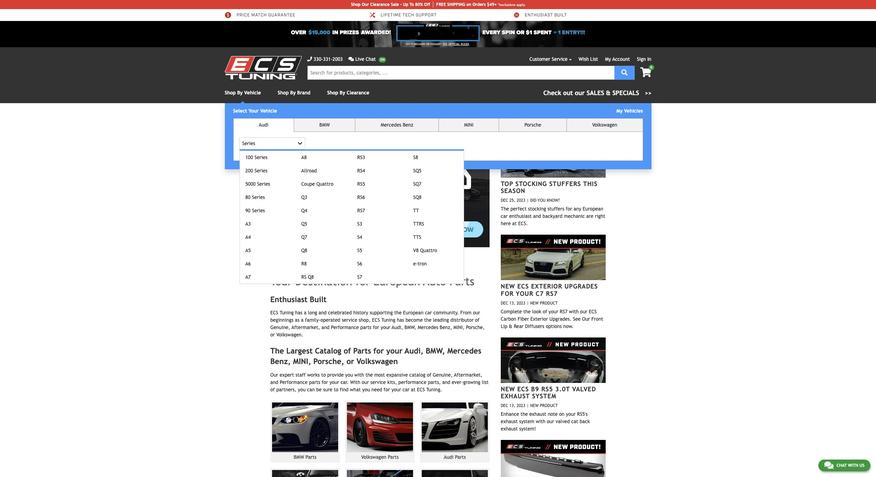 Task type: locate. For each thing, give the bounding box(es) containing it.
of right look
[[543, 309, 548, 315]]

perfect
[[511, 206, 527, 212]]

2023 right 25,
[[517, 198, 526, 203]]

2 13, from the top
[[510, 404, 516, 409]]

shop our clearance sale - up to 80% off link
[[351, 1, 434, 8]]

1 horizontal spatial enthusiast
[[525, 13, 554, 18]]

performance inside our expert staff works to provide you with the most expansive catalog of genuine, aftermarket, and performance parts for your car. with our service kits, performance parts, and ever-growing list of partners, you can be sure to find what you need for your car at ecs tuning.
[[280, 380, 308, 385]]

can
[[307, 387, 315, 393]]

0 horizontal spatial our
[[271, 372, 278, 378]]

ecs left b9
[[518, 386, 529, 393]]

our left expert
[[271, 372, 278, 378]]

0 vertical spatial 13,
[[510, 301, 516, 306]]

vehicle up select your vehicle
[[244, 90, 261, 96]]

0 vertical spatial rs5
[[358, 181, 365, 187]]

right
[[595, 214, 606, 219]]

series for 200 series
[[255, 168, 268, 174]]

volkswagen.
[[277, 332, 304, 338]]

on inside dec 13, 2023 | new product enhance the exhaust note on your rs5's exhaust system with our valved cat back exhaust system!
[[560, 412, 565, 417]]

rs3
[[358, 155, 365, 160]]

on right ping
[[467, 2, 472, 7]]

13, inside dec 13, 2023 | new product enhance the exhaust note on your rs5's exhaust system with our valved cat back exhaust system!
[[510, 404, 516, 409]]

leading
[[433, 318, 449, 323]]

up
[[403, 2, 409, 7]]

become
[[406, 318, 423, 323]]

you up car.
[[346, 372, 353, 378]]

330-331-2003
[[314, 56, 343, 62]]

q8 down q7
[[302, 248, 307, 253]]

e-
[[414, 261, 418, 267]]

with inside dec 13, 2023 | new product enhance the exhaust note on your rs5's exhaust system with our valved cat back exhaust system!
[[536, 419, 546, 425]]

dec inside dec 13, 2023 | new product enhance the exhaust note on your rs5's exhaust system with our valved cat back exhaust system!
[[501, 404, 509, 409]]

select
[[233, 108, 247, 114]]

1 horizontal spatial audi,
[[405, 347, 424, 356]]

2003
[[333, 56, 343, 62]]

1 vertical spatial 13,
[[510, 404, 516, 409]]

parts inside ecs tuning has a long and celebrated history supporting the european car community. from our beginnings as a family-operated service shop, ecs tuning has become the leading distributor of genuine, aftermarket, and performance parts for your audi, bmw, mercedes benz, mini, porsche, or volkswagen.
[[361, 325, 372, 331]]

0 vertical spatial q8
[[302, 248, 307, 253]]

0 vertical spatial bmw
[[320, 122, 330, 128]]

car.
[[341, 380, 349, 385]]

200 series
[[246, 168, 268, 174]]

0 horizontal spatial bmw,
[[405, 325, 417, 331]]

ecs inside dec 13, 2023 | new product complete the look of your rs7 with our ecs carbon fiber exterior upgrades. see our front lip & rear diffusers options now.
[[589, 309, 597, 315]]

2 vertical spatial new
[[531, 404, 539, 409]]

ecs down performance
[[417, 387, 425, 393]]

0 vertical spatial new
[[501, 283, 516, 290]]

330-
[[314, 56, 323, 62]]

series right 90
[[252, 208, 265, 213]]

1 vertical spatial parts
[[309, 380, 321, 385]]

0 vertical spatial dec
[[501, 198, 509, 203]]

of inside dec 13, 2023 | new product complete the look of your rs7 with our ecs carbon fiber exterior upgrades. see our front lip & rear diffusers options now.
[[543, 309, 548, 315]]

exterior inside new ecs exterior upgrades for your c7 rs7
[[532, 283, 563, 290]]

by up select
[[237, 90, 243, 96]]

1 horizontal spatial rs7
[[547, 290, 558, 297]]

| for exterior
[[527, 301, 529, 306]]

mercedes down 'distributor'
[[448, 347, 482, 356]]

a5
[[246, 248, 251, 253]]

the inside dec 25, 2023 | did you know? the perfect stocking stuffers for any european car enthusiast and backyard mechanic are right here at ecs.
[[501, 206, 509, 212]]

3 | from the top
[[527, 404, 529, 409]]

2 by from the left
[[290, 90, 296, 96]]

series right 200
[[255, 168, 268, 174]]

car inside ecs tuning has a long and celebrated history supporting the european car community. from our beginnings as a family-operated service shop, ecs tuning has become the leading distributor of genuine, aftermarket, and performance parts for your audi, bmw, mercedes benz, mini, porsche, or volkswagen.
[[425, 310, 432, 316]]

our right with
[[362, 380, 369, 385]]

car left community.
[[425, 310, 432, 316]]

benz
[[403, 122, 414, 128]]

supporting
[[370, 310, 393, 316]]

0 vertical spatial mini,
[[454, 325, 465, 331]]

by down the 2003
[[340, 90, 346, 96]]

2 vertical spatial mercedes
[[448, 347, 482, 356]]

tuning down 'supporting'
[[382, 318, 396, 323]]

my left account
[[606, 56, 612, 62]]

price match guarantee
[[237, 13, 296, 18]]

clearance left sale
[[371, 2, 390, 7]]

product inside dec 13, 2023 | new product enhance the exhaust note on your rs5's exhaust system with our valved cat back exhaust system!
[[540, 404, 558, 409]]

audi
[[259, 122, 269, 128], [444, 455, 454, 460]]

0 vertical spatial at
[[513, 221, 517, 227]]

our left sale
[[362, 2, 369, 7]]

on
[[467, 2, 472, 7], [560, 412, 565, 417]]

operated
[[321, 318, 341, 323]]

2023 for new
[[517, 404, 526, 409]]

0 horizontal spatial by
[[237, 90, 243, 96]]

product inside dec 13, 2023 | new product complete the look of your rs7 with our ecs carbon fiber exterior upgrades. see our front lip & rear diffusers options now.
[[540, 301, 558, 306]]

dec
[[501, 198, 509, 203], [501, 301, 509, 306], [501, 404, 509, 409]]

ecs tuning has a long and celebrated history supporting the european car community. from our beginnings as a family-operated service shop, ecs tuning has become the leading distributor of genuine, aftermarket, and performance parts for your audi, bmw, mercedes benz, mini, porsche, or volkswagen.
[[271, 310, 485, 338]]

0 horizontal spatial genuine,
[[271, 325, 290, 331]]

shop for shop our clearance sale - up to 80% off
[[351, 2, 361, 7]]

series up 100
[[242, 141, 255, 146]]

1 vertical spatial benz,
[[271, 357, 291, 366]]

view
[[587, 123, 596, 127]]

sign in
[[638, 56, 652, 62]]

ecs right for
[[518, 283, 529, 290]]

stuffers
[[550, 180, 582, 188]]

0 vertical spatial car
[[501, 214, 508, 219]]

of right catalog
[[344, 347, 351, 356]]

enthusiast up spent
[[525, 13, 554, 18]]

by
[[237, 90, 243, 96], [290, 90, 296, 96], [340, 90, 346, 96]]

quattro right coupe
[[317, 181, 334, 187]]

has left become
[[397, 318, 404, 323]]

rs7 right c7
[[547, 290, 558, 297]]

our right from
[[473, 310, 481, 316]]

new
[[501, 386, 516, 393]]

new ecs exterior upgrades for your c7 rs7 image
[[501, 235, 606, 280]]

0 horizontal spatial enthusiast
[[271, 295, 308, 304]]

partners,
[[277, 387, 297, 393]]

0 vertical spatial quattro
[[317, 181, 334, 187]]

volkswagen inside tab list
[[593, 122, 618, 128]]

dec left 25,
[[501, 198, 509, 203]]

bmw parts link
[[271, 401, 340, 463]]

dec 13, 2023 | new product complete the look of your rs7 with our ecs carbon fiber exterior upgrades. see our front lip & rear diffusers options now.
[[501, 301, 604, 329]]

at down performance
[[411, 387, 416, 393]]

2023 inside dec 25, 2023 | did you know? the perfect stocking stuffers for any european car enthusiast and backyard mechanic are right here at ecs.
[[517, 198, 526, 203]]

for up most
[[374, 347, 384, 356]]

spent
[[534, 29, 552, 36]]

1 vertical spatial aftermarket,
[[454, 372, 483, 378]]

tab list
[[233, 118, 644, 284]]

audi, up "catalog"
[[405, 347, 424, 356]]

no purchase necessary. see official rules .
[[407, 43, 470, 46]]

2 vertical spatial car
[[403, 387, 410, 393]]

with up with
[[355, 372, 364, 378]]

0 vertical spatial audi
[[259, 122, 269, 128]]

and down operated
[[322, 325, 330, 331]]

new bremmen parts f56 f55 f57  front bumper cover! pdc image
[[501, 440, 606, 477]]

the largest catalog of parts for your audi, bmw, mercedes benz, mini, porsche, or volkswagen
[[271, 347, 482, 366]]

your inside the "the largest catalog of parts for your audi, bmw, mercedes benz, mini, porsche, or volkswagen"
[[387, 347, 403, 356]]

system
[[520, 419, 535, 425]]

0 horizontal spatial q8
[[302, 248, 307, 253]]

1 horizontal spatial mini,
[[454, 325, 465, 331]]

with up upgrades.
[[570, 309, 579, 315]]

parts,
[[428, 380, 441, 385]]

live chat
[[356, 56, 376, 62]]

the up fiber
[[524, 309, 531, 315]]

a left 'long'
[[304, 310, 307, 316]]

us
[[860, 463, 865, 468]]

product down new ecs exterior upgrades for your c7 rs7 link at the right of page
[[540, 301, 558, 306]]

service up need
[[371, 380, 386, 385]]

clearance down live
[[347, 90, 370, 96]]

our expert staff works to provide you with the most expansive catalog of genuine, aftermarket, and performance parts for your car. with our service kits, performance parts, and ever-growing list of partners, you can be sure to find what you need for your car at ecs tuning.
[[271, 372, 489, 393]]

european up become
[[403, 310, 424, 316]]

0 vertical spatial vehicle
[[244, 90, 261, 96]]

0 vertical spatial has
[[295, 310, 303, 316]]

0 vertical spatial product
[[540, 301, 558, 306]]

1 vertical spatial service
[[371, 380, 386, 385]]

| up fiber
[[527, 301, 529, 306]]

mercedes down leading
[[418, 325, 439, 331]]

parts inside the "the largest catalog of parts for your audi, bmw, mercedes benz, mini, porsche, or volkswagen"
[[354, 347, 371, 356]]

tab list containing audi
[[233, 118, 644, 284]]

parts inside our expert staff works to provide you with the most expansive catalog of genuine, aftermarket, and performance parts for your car. with our service kits, performance parts, and ever-growing list of partners, you can be sure to find what you need for your car at ecs tuning.
[[309, 380, 321, 385]]

sign in link
[[638, 56, 652, 62]]

your inside dec 13, 2023 | new product complete the look of your rs7 with our ecs carbon fiber exterior upgrades. see our front lip & rear diffusers options now.
[[549, 309, 559, 315]]

0 horizontal spatial my
[[606, 56, 612, 62]]

series for 5000 series
[[257, 181, 270, 187]]

porsche, down catalog
[[314, 357, 345, 366]]

my for my vehicles
[[617, 108, 623, 114]]

service inside ecs tuning has a long and celebrated history supporting the european car community. from our beginnings as a family-operated service shop, ecs tuning has become the leading distributor of genuine, aftermarket, and performance parts for your audi, bmw, mercedes benz, mini, porsche, or volkswagen.
[[342, 318, 358, 323]]

1 vertical spatial product
[[540, 404, 558, 409]]

0 horizontal spatial rs7
[[358, 208, 365, 213]]

has up 'as'
[[295, 310, 303, 316]]

0 vertical spatial |
[[527, 198, 529, 203]]

over
[[291, 29, 307, 36]]

for inside the "the largest catalog of parts for your audi, bmw, mercedes benz, mini, porsche, or volkswagen"
[[374, 347, 384, 356]]

1 horizontal spatial has
[[397, 318, 404, 323]]

dec for top stocking stuffers this season
[[501, 198, 509, 203]]

13, inside dec 13, 2023 | new product complete the look of your rs7 with our ecs carbon fiber exterior upgrades. see our front lip & rear diffusers options now.
[[510, 301, 516, 306]]

rs7 inside new ecs exterior upgrades for your c7 rs7
[[547, 290, 558, 297]]

rs7 inside dec 13, 2023 | new product complete the look of your rs7 with our ecs carbon fiber exterior upgrades. see our front lip & rear diffusers options now.
[[560, 309, 568, 315]]

new up look
[[531, 301, 539, 306]]

1 horizontal spatial benz,
[[440, 325, 452, 331]]

25,
[[510, 198, 516, 203]]

&
[[607, 89, 611, 97], [509, 324, 513, 329]]

for up sure
[[322, 380, 328, 385]]

0 horizontal spatial rs5
[[358, 181, 365, 187]]

car
[[501, 214, 508, 219], [425, 310, 432, 316], [403, 387, 410, 393]]

0 horizontal spatial performance
[[280, 380, 308, 385]]

0 horizontal spatial the
[[271, 347, 284, 356]]

2 vertical spatial dec
[[501, 404, 509, 409]]

1 vertical spatial rs5
[[542, 386, 554, 393]]

mini, inside the "the largest catalog of parts for your audi, bmw, mercedes benz, mini, porsche, or volkswagen"
[[293, 357, 311, 366]]

customer service button
[[530, 56, 572, 63]]

our
[[581, 309, 588, 315], [473, 310, 481, 316], [362, 380, 369, 385], [547, 419, 555, 425]]

performance down expert
[[280, 380, 308, 385]]

b9
[[532, 386, 540, 393]]

1 vertical spatial audi,
[[405, 347, 424, 356]]

shop up select
[[225, 90, 236, 96]]

sq8
[[414, 195, 422, 200]]

the left perfect
[[501, 206, 509, 212]]

your up upgrades.
[[549, 309, 559, 315]]

shop by vehicle
[[225, 90, 261, 96]]

enthusiast for enthusiast built
[[271, 295, 308, 304]]

rs7 down rs6
[[358, 208, 365, 213]]

shop for shop by vehicle
[[225, 90, 236, 96]]

tuning up beginnings
[[280, 310, 294, 316]]

ship
[[448, 2, 456, 7]]

exterior up look
[[532, 283, 563, 290]]

exhaust
[[530, 412, 547, 417], [501, 419, 518, 425], [501, 426, 518, 432]]

shop for shop by brand
[[278, 90, 289, 96]]

dec inside dec 13, 2023 | new product complete the look of your rs7 with our ecs carbon fiber exterior upgrades. see our front lip & rear diffusers options now.
[[501, 301, 509, 306]]

ecs inside new ecs exterior upgrades for your c7 rs7
[[518, 283, 529, 290]]

2 horizontal spatial your
[[516, 290, 534, 297]]

rear
[[514, 324, 524, 329]]

volkswagen for volkswagen parts
[[362, 455, 387, 460]]

| inside dec 13, 2023 | new product complete the look of your rs7 with our ecs carbon fiber exterior upgrades. see our front lip & rear diffusers options now.
[[527, 301, 529, 306]]

tt
[[414, 208, 419, 213]]

our down note
[[547, 419, 555, 425]]

you left can
[[298, 387, 306, 393]]

100
[[246, 155, 253, 160]]

0 vertical spatial chat
[[366, 56, 376, 62]]

1 horizontal spatial service
[[371, 380, 386, 385]]

1 horizontal spatial by
[[290, 90, 296, 96]]

1 vertical spatial exhaust
[[501, 419, 518, 425]]

0 horizontal spatial mercedes
[[381, 122, 402, 128]]

your up expansive
[[387, 347, 403, 356]]

our inside our expert staff works to provide you with the most expansive catalog of genuine, aftermarket, and performance parts for your car. with our service kits, performance parts, and ever-growing list of partners, you can be sure to find what you need for your car at ecs tuning.
[[362, 380, 369, 385]]

fiber
[[518, 316, 529, 322]]

lifetime tech support link
[[369, 12, 437, 18]]

free ship ping on orders $49+ *exclusions apply
[[437, 2, 526, 7]]

0 vertical spatial porsche,
[[466, 325, 485, 331]]

2 vertical spatial your
[[516, 290, 534, 297]]

0 vertical spatial parts
[[361, 325, 372, 331]]

see official rules link
[[443, 42, 470, 47]]

to
[[410, 2, 414, 7]]

audi, down 'supporting'
[[392, 325, 403, 331]]

1 vertical spatial the
[[271, 347, 284, 356]]

0 horizontal spatial porsche,
[[314, 357, 345, 366]]

car inside our expert staff works to provide you with the most expansive catalog of genuine, aftermarket, and performance parts for your car. with our service kits, performance parts, and ever-growing list of partners, you can be sure to find what you need for your car at ecs tuning.
[[403, 387, 410, 393]]

2 horizontal spatial car
[[501, 214, 508, 219]]

bmw
[[320, 122, 330, 128], [294, 455, 304, 460]]

3 2023 from the top
[[517, 404, 526, 409]]

bmw, down become
[[405, 325, 417, 331]]

our inside dec 13, 2023 | new product complete the look of your rs7 with our ecs carbon fiber exterior upgrades. see our front lip & rear diffusers options now.
[[581, 309, 588, 315]]

0 vertical spatial bmw,
[[405, 325, 417, 331]]

front
[[592, 316, 604, 322]]

for inside ecs tuning has a long and celebrated history supporting the european car community. from our beginnings as a family-operated service shop, ecs tuning has become the leading distributor of genuine, aftermarket, and performance parts for your audi, bmw, mercedes benz, mini, porsche, or volkswagen.
[[373, 325, 380, 331]]

dec inside dec 25, 2023 | did you know? the perfect stocking stuffers for any european car enthusiast and backyard mechanic are right here at ecs.
[[501, 198, 509, 203]]

of inside ecs tuning has a long and celebrated history supporting the european car community. from our beginnings as a family-operated service shop, ecs tuning has become the leading distributor of genuine, aftermarket, and performance parts for your audi, bmw, mercedes benz, mini, porsche, or volkswagen.
[[476, 318, 480, 323]]

0 horizontal spatial bmw
[[294, 455, 304, 460]]

rs5 down rs4
[[358, 181, 365, 187]]

mercedes left "benz"
[[381, 122, 402, 128]]

rs5 right b9
[[542, 386, 554, 393]]

genuine, down beginnings
[[271, 325, 290, 331]]

exterior down look
[[531, 316, 548, 322]]

0 horizontal spatial tuning
[[280, 310, 294, 316]]

1 by from the left
[[237, 90, 243, 96]]

2023 down exhaust
[[517, 404, 526, 409]]

2 vertical spatial exhaust
[[501, 426, 518, 432]]

our left front
[[583, 316, 591, 322]]

new inside dec 13, 2023 | new product enhance the exhaust note on your rs5's exhaust system with our valved cat back exhaust system!
[[531, 404, 539, 409]]

2023 inside dec 13, 2023 | new product complete the look of your rs7 with our ecs carbon fiber exterior upgrades. see our front lip & rear diffusers options now.
[[517, 301, 526, 306]]

0 horizontal spatial your
[[249, 108, 259, 114]]

0 vertical spatial audi,
[[392, 325, 403, 331]]

1 2023 from the top
[[517, 198, 526, 203]]

at left ecs.
[[513, 221, 517, 227]]

porsche, inside the "the largest catalog of parts for your audi, bmw, mercedes benz, mini, porsche, or volkswagen"
[[314, 357, 345, 366]]

2023 up complete
[[517, 301, 526, 306]]

s6
[[358, 261, 363, 267]]

our
[[362, 2, 369, 7], [583, 316, 591, 322], [271, 372, 278, 378]]

necessary.
[[427, 43, 442, 46]]

& right sales
[[607, 89, 611, 97]]

the right 'supporting'
[[395, 310, 402, 316]]

of right 'distributor'
[[476, 318, 480, 323]]

rs5 inside new ecs b9 rs5 3.0t valved exhaust system
[[542, 386, 554, 393]]

new for new
[[531, 301, 539, 306]]

3 by from the left
[[340, 90, 346, 96]]

audi for audi
[[259, 122, 269, 128]]

1 vertical spatial mercedes
[[418, 325, 439, 331]]

1 vertical spatial a
[[301, 318, 304, 323]]

audi inside tab list
[[259, 122, 269, 128]]

dec down for
[[501, 301, 509, 306]]

2 vertical spatial our
[[271, 372, 278, 378]]

audi, inside the "the largest catalog of parts for your audi, bmw, mercedes benz, mini, porsche, or volkswagen"
[[405, 347, 424, 356]]

2 product from the top
[[540, 404, 558, 409]]

0 horizontal spatial parts
[[309, 380, 321, 385]]

1 vertical spatial see
[[573, 316, 581, 322]]

1 horizontal spatial on
[[560, 412, 565, 417]]

1 vertical spatial to
[[334, 387, 339, 393]]

official
[[449, 43, 460, 46]]

0 horizontal spatial to
[[322, 372, 326, 378]]

or inside the "the largest catalog of parts for your audi, bmw, mercedes benz, mini, porsche, or volkswagen"
[[347, 357, 355, 366]]

1 | from the top
[[527, 198, 529, 203]]

your inside new ecs exterior upgrades for your c7 rs7
[[516, 290, 534, 297]]

2023 for top
[[517, 198, 526, 203]]

0 horizontal spatial chat
[[366, 56, 376, 62]]

1 horizontal spatial see
[[573, 316, 581, 322]]

new ecs b9 rs5 3.0t valved exhaust system link
[[501, 386, 597, 400]]

2 vertical spatial or
[[347, 357, 355, 366]]

ecs tuning image
[[225, 56, 302, 79]]

2 vertical spatial volkswagen
[[362, 455, 387, 460]]

porsche, down 'distributor'
[[466, 325, 485, 331]]

0 horizontal spatial audi,
[[392, 325, 403, 331]]

bmw inside tab list
[[320, 122, 330, 128]]

ecs inside our expert staff works to provide you with the most expansive catalog of genuine, aftermarket, and performance parts for your car. with our service kits, performance parts, and ever-growing list of partners, you can be sure to find what you need for your car at ecs tuning.
[[417, 387, 425, 393]]

enthusiast built
[[525, 13, 568, 18]]

0 horizontal spatial benz,
[[271, 357, 291, 366]]

1 horizontal spatial &
[[607, 89, 611, 97]]

back
[[580, 419, 590, 425]]

product up note
[[540, 404, 558, 409]]

0 vertical spatial genuine,
[[271, 325, 290, 331]]

your left c7
[[516, 290, 534, 297]]

2 | from the top
[[527, 301, 529, 306]]

and down stocking at the top right of page
[[534, 214, 542, 219]]

3 dec from the top
[[501, 404, 509, 409]]

13, up complete
[[510, 301, 516, 306]]

1 vertical spatial european
[[374, 275, 421, 288]]

0 link
[[635, 65, 655, 78]]

service inside our expert staff works to provide you with the most expansive catalog of genuine, aftermarket, and performance parts for your car. with our service kits, performance parts, and ever-growing list of partners, you can be sure to find what you need for your car at ecs tuning.
[[371, 380, 386, 385]]

bmw, inside the "the largest catalog of parts for your audi, bmw, mercedes benz, mini, porsche, or volkswagen"
[[426, 347, 445, 356]]

european inside dec 25, 2023 | did you know? the perfect stocking stuffers for any european car enthusiast and backyard mechanic are right here at ecs.
[[583, 206, 604, 212]]

sales & specials
[[587, 89, 640, 97]]

search image
[[622, 69, 628, 75]]

enthusiast inside enthusiast built link
[[525, 13, 554, 18]]

1 vertical spatial audi
[[444, 455, 454, 460]]

mini, inside ecs tuning has a long and celebrated history supporting the european car community. from our beginnings as a family-operated service shop, ecs tuning has become the leading distributor of genuine, aftermarket, and performance parts for your audi, bmw, mercedes benz, mini, porsche, or volkswagen.
[[454, 325, 465, 331]]

or left the volkswagen. on the bottom of page
[[271, 332, 275, 338]]

2 2023 from the top
[[517, 301, 526, 306]]

1 horizontal spatial genuine,
[[433, 372, 453, 378]]

1 dec from the top
[[501, 198, 509, 203]]

1 vertical spatial car
[[425, 310, 432, 316]]

genuine, inside our expert staff works to provide you with the most expansive catalog of genuine, aftermarket, and performance parts for your car. with our service kits, performance parts, and ever-growing list of partners, you can be sure to find what you need for your car at ecs tuning.
[[433, 372, 453, 378]]

new inside dec 13, 2023 | new product complete the look of your rs7 with our ecs carbon fiber exterior upgrades. see our front lip & rear diffusers options now.
[[531, 301, 539, 306]]

exhaust
[[501, 393, 530, 400]]

at
[[513, 221, 517, 227], [411, 387, 416, 393]]

1 vertical spatial enthusiast
[[271, 295, 308, 304]]

1 horizontal spatial our
[[362, 2, 369, 7]]

see left the official
[[443, 43, 448, 46]]

aftermarket, up growing
[[454, 372, 483, 378]]

guarantee
[[268, 13, 296, 18]]

on up 'valved'
[[560, 412, 565, 417]]

generic - doorbusters at ecs start right now! image
[[271, 120, 490, 247]]

vehicle for select your vehicle
[[261, 108, 277, 114]]

upgrades
[[565, 283, 598, 290]]

13,
[[510, 301, 516, 306], [510, 404, 516, 409]]

rs5
[[358, 181, 365, 187], [542, 386, 554, 393]]

shop
[[351, 2, 361, 7], [225, 90, 236, 96], [278, 90, 289, 96], [328, 90, 339, 96]]

your inside dec 13, 2023 | new product enhance the exhaust note on your rs5's exhaust system with our valved cat back exhaust system!
[[567, 412, 576, 417]]

to left find on the left of page
[[334, 387, 339, 393]]

car down performance
[[403, 387, 410, 393]]

by left brand
[[290, 90, 296, 96]]

2023 for new
[[517, 301, 526, 306]]

aftermarket, inside our expert staff works to provide you with the most expansive catalog of genuine, aftermarket, and performance parts for your car. with our service kits, performance parts, and ever-growing list of partners, you can be sure to find what you need for your car at ecs tuning.
[[454, 372, 483, 378]]

european inside ecs tuning has a long and celebrated history supporting the european car community. from our beginnings as a family-operated service shop, ecs tuning has become the leading distributor of genuine, aftermarket, and performance parts for your audi, bmw, mercedes benz, mini, porsche, or volkswagen.
[[403, 310, 424, 316]]

2 dec from the top
[[501, 301, 509, 306]]

european down e-
[[374, 275, 421, 288]]

exterior
[[532, 283, 563, 290], [531, 316, 548, 322]]

the inside dec 13, 2023 | new product complete the look of your rs7 with our ecs carbon fiber exterior upgrades. see our front lip & rear diffusers options now.
[[524, 309, 531, 315]]

the up system
[[521, 412, 528, 417]]

all
[[598, 123, 603, 127]]

bmw inside 'link'
[[294, 455, 304, 460]]

my left vehicles
[[617, 108, 623, 114]]

1 vertical spatial 2023
[[517, 301, 526, 306]]

| inside dec 13, 2023 | new product enhance the exhaust note on your rs5's exhaust system with our valved cat back exhaust system!
[[527, 404, 529, 409]]

r8
[[302, 261, 307, 267]]

1 product from the top
[[540, 301, 558, 306]]

1 vertical spatial dec
[[501, 301, 509, 306]]

0 vertical spatial to
[[322, 372, 326, 378]]

1 vertical spatial has
[[397, 318, 404, 323]]

clearance for our
[[371, 2, 390, 7]]

shop up prizes
[[351, 2, 361, 7]]

1 vertical spatial our
[[583, 316, 591, 322]]

backyard
[[543, 214, 563, 219]]

of inside the "the largest catalog of parts for your audi, bmw, mercedes benz, mini, porsche, or volkswagen"
[[344, 347, 351, 356]]

stuffers
[[548, 206, 565, 212]]

2023 inside dec 13, 2023 | new product enhance the exhaust note on your rs5's exhaust system with our valved cat back exhaust system!
[[517, 404, 526, 409]]

1 13, from the top
[[510, 301, 516, 306]]

parts inside 'link'
[[306, 455, 317, 460]]

off
[[425, 2, 431, 7]]

new for new
[[531, 404, 539, 409]]

0 vertical spatial exterior
[[532, 283, 563, 290]]

comments image
[[349, 57, 354, 62]]

1 horizontal spatial aftermarket,
[[454, 372, 483, 378]]

enthusiast up beginnings
[[271, 295, 308, 304]]

13, up the enhance
[[510, 404, 516, 409]]

0 horizontal spatial &
[[509, 324, 513, 329]]

mercedes benz
[[381, 122, 414, 128]]

lifetime tech support
[[381, 13, 437, 18]]

with right system
[[536, 419, 546, 425]]

2 vertical spatial |
[[527, 404, 529, 409]]

ecs up front
[[589, 309, 597, 315]]

| inside dec 25, 2023 | did you know? the perfect stocking stuffers for any european car enthusiast and backyard mechanic are right here at ecs.
[[527, 198, 529, 203]]

orders
[[473, 2, 486, 7]]

series for 100 series
[[255, 155, 268, 160]]

exterior inside dec 13, 2023 | new product complete the look of your rs7 with our ecs carbon fiber exterior upgrades. see our front lip & rear diffusers options now.
[[531, 316, 548, 322]]

series right 80
[[252, 195, 265, 200]]

chat right comments icon
[[837, 463, 848, 468]]



Task type: describe. For each thing, give the bounding box(es) containing it.
s8
[[414, 155, 419, 160]]

audi parts link
[[420, 401, 490, 463]]

sales
[[587, 89, 605, 97]]

new ecs b9 rs5 3.0t valved exhaust system
[[501, 386, 597, 400]]

season
[[501, 187, 526, 195]]

my vehicles link
[[617, 108, 644, 114]]

series for 80 series
[[252, 195, 265, 200]]

car inside dec 25, 2023 | did you know? the perfect stocking stuffers for any european car enthusiast and backyard mechanic are right here at ecs.
[[501, 214, 508, 219]]

comments image
[[825, 461, 834, 470]]

complete
[[501, 309, 522, 315]]

1 horizontal spatial a
[[304, 310, 307, 316]]

mercedes inside the "the largest catalog of parts for your audi, bmw, mercedes benz, mini, porsche, or volkswagen"
[[448, 347, 482, 356]]

parts for volkswagen parts
[[388, 455, 399, 460]]

service
[[552, 56, 568, 62]]

beginnings
[[271, 318, 294, 323]]

0 vertical spatial tuning
[[280, 310, 294, 316]]

1 horizontal spatial to
[[334, 387, 339, 393]]

product for rs7
[[540, 301, 558, 306]]

expert
[[280, 372, 294, 378]]

any
[[574, 206, 582, 212]]

rs5's
[[578, 412, 588, 417]]

by for clearance
[[340, 90, 346, 96]]

brand
[[297, 90, 311, 96]]

and inside dec 25, 2023 | did you know? the perfect stocking stuffers for any european car enthusiast and backyard mechanic are right here at ecs.
[[534, 214, 542, 219]]

0 horizontal spatial you
[[298, 387, 306, 393]]

with inside dec 13, 2023 | new product complete the look of your rs7 with our ecs carbon fiber exterior upgrades. see our front lip & rear diffusers options now.
[[570, 309, 579, 315]]

ecs tuning 'spin to win' contest logo image
[[397, 24, 480, 41]]

our inside our expert staff works to provide you with the most expansive catalog of genuine, aftermarket, and performance parts for your car. with our service kits, performance parts, and ever-growing list of partners, you can be sure to find what you need for your car at ecs tuning.
[[271, 372, 278, 378]]

and right 'long'
[[319, 310, 327, 316]]

no
[[407, 43, 411, 46]]

0
[[651, 65, 653, 69]]

performance
[[399, 380, 427, 385]]

100 series
[[246, 155, 268, 160]]

provide
[[328, 372, 344, 378]]

13, for new ecs b9 rs5 3.0t valved exhaust system
[[510, 404, 516, 409]]

1 horizontal spatial chat
[[837, 463, 848, 468]]

enthusiast built link
[[513, 12, 568, 18]]

the left leading
[[425, 318, 432, 323]]

of left partners,
[[271, 387, 275, 393]]

customer
[[530, 56, 551, 62]]

enthusiast for enthusiast built
[[525, 13, 554, 18]]

clearance for by
[[347, 90, 370, 96]]

enthusiast built
[[271, 295, 327, 304]]

at inside our expert staff works to provide you with the most expansive catalog of genuine, aftermarket, and performance parts for your car. with our service kits, performance parts, and ever-growing list of partners, you can be sure to find what you need for your car at ecs tuning.
[[411, 387, 416, 393]]

mercedes inside tab list
[[381, 122, 402, 128]]

for down s6
[[356, 275, 370, 288]]

audi parts
[[444, 455, 466, 460]]

shop for shop by clearance
[[328, 90, 339, 96]]

sq5
[[414, 168, 422, 174]]

dec for new ecs b9 rs5 3.0t valved exhaust system
[[501, 404, 509, 409]]

audi for audi parts
[[444, 455, 454, 460]]

for inside dec 25, 2023 | did you know? the perfect stocking stuffers for any european car enthusiast and backyard mechanic are right here at ecs.
[[566, 206, 573, 212]]

series for 90 series
[[252, 208, 265, 213]]

wish list
[[579, 56, 599, 62]]

and left ever-
[[443, 380, 451, 385]]

vehicle for shop by vehicle
[[244, 90, 261, 96]]

by for vehicle
[[237, 90, 243, 96]]

new ecs exterior upgrades for your c7 rs7 link
[[501, 283, 598, 297]]

porsche, inside ecs tuning has a long and celebrated history supporting the european car community. from our beginnings as a family-operated service shop, ecs tuning has become the leading distributor of genuine, aftermarket, and performance parts for your audi, bmw, mercedes benz, mini, porsche, or volkswagen.
[[466, 325, 485, 331]]

works
[[307, 372, 320, 378]]

from
[[461, 310, 472, 316]]

aftermarket, inside ecs tuning has a long and celebrated history supporting the european car community. from our beginnings as a family-operated service shop, ecs tuning has become the leading distributor of genuine, aftermarket, and performance parts for your audi, bmw, mercedes benz, mini, porsche, or volkswagen.
[[292, 325, 320, 331]]

our inside dec 13, 2023 | new product complete the look of your rs7 with our ecs carbon fiber exterior upgrades. see our front lip & rear diffusers options now.
[[583, 316, 591, 322]]

quattro for v8 quattro
[[421, 248, 438, 253]]

sign
[[638, 56, 646, 62]]

| for b9
[[527, 404, 529, 409]]

with left us
[[849, 463, 859, 468]]

view all
[[587, 123, 603, 127]]

80%
[[416, 2, 423, 7]]

mercedes inside ecs tuning has a long and celebrated history supporting the european car community. from our beginnings as a family-operated service shop, ecs tuning has become the leading distributor of genuine, aftermarket, and performance parts for your audi, bmw, mercedes benz, mini, porsche, or volkswagen.
[[418, 325, 439, 331]]

of up parts,
[[427, 372, 432, 378]]

new inside new ecs exterior upgrades for your c7 rs7
[[501, 283, 516, 290]]

0 horizontal spatial on
[[467, 2, 472, 7]]

1 horizontal spatial you
[[346, 372, 353, 378]]

our inside dec 13, 2023 | new product enhance the exhaust note on your rs5's exhaust system with our valved cat back exhaust system!
[[547, 419, 555, 425]]

free
[[437, 2, 446, 7]]

top stocking stuffers this season link
[[501, 180, 598, 195]]

our inside ecs tuning has a long and celebrated history supporting the european car community. from our beginnings as a family-operated service shop, ecs tuning has become the leading distributor of genuine, aftermarket, and performance parts for your audi, bmw, mercedes benz, mini, porsche, or volkswagen.
[[473, 310, 481, 316]]

13, for new ecs exterior upgrades for your c7 rs7
[[510, 301, 516, 306]]

shop by brand link
[[278, 90, 311, 96]]

the inside our expert staff works to provide you with the most expansive catalog of genuine, aftermarket, and performance parts for your car. with our service kits, performance parts, and ever-growing list of partners, you can be sure to find what you need for your car at ecs tuning.
[[366, 372, 373, 378]]

vehicles
[[625, 108, 644, 114]]

chat with us link
[[819, 460, 871, 472]]

your inside ecs tuning has a long and celebrated history supporting the european car community. from our beginnings as a family-operated service shop, ecs tuning has become the leading distributor of genuine, aftermarket, and performance parts for your audi, bmw, mercedes benz, mini, porsche, or volkswagen.
[[381, 325, 391, 331]]

audi, inside ecs tuning has a long and celebrated history supporting the european car community. from our beginnings as a family-operated service shop, ecs tuning has become the leading distributor of genuine, aftermarket, and performance parts for your audi, bmw, mercedes benz, mini, porsche, or volkswagen.
[[392, 325, 403, 331]]

or inside ecs tuning has a long and celebrated history supporting the european car community. from our beginnings as a family-operated service shop, ecs tuning has become the leading distributor of genuine, aftermarket, and performance parts for your audi, bmw, mercedes benz, mini, porsche, or volkswagen.
[[271, 332, 275, 338]]

with
[[350, 380, 361, 385]]

upgrades.
[[550, 316, 572, 322]]

system
[[533, 393, 557, 400]]

coupe
[[302, 181, 315, 187]]

sure
[[323, 387, 333, 393]]

quattro for coupe quattro
[[317, 181, 334, 187]]

the inside the "the largest catalog of parts for your audi, bmw, mercedes benz, mini, porsche, or volkswagen"
[[271, 347, 284, 356]]

1 vertical spatial your
[[271, 275, 292, 288]]

new ecs b9 rs5 3.0t valved exhaust system image
[[501, 338, 606, 383]]

bmw for bmw parts
[[294, 455, 304, 460]]

parts for audi parts
[[455, 455, 466, 460]]

rs
[[302, 274, 307, 280]]

by for brand
[[290, 90, 296, 96]]

my for my account
[[606, 56, 612, 62]]

product for system
[[540, 404, 558, 409]]

0 vertical spatial exhaust
[[530, 412, 547, 417]]

ecs down 'supporting'
[[372, 318, 380, 323]]

in
[[648, 56, 652, 62]]

did
[[531, 198, 537, 203]]

community.
[[434, 310, 459, 316]]

5000
[[246, 181, 256, 187]]

match
[[252, 13, 267, 18]]

shopping cart image
[[641, 68, 652, 77]]

new ecs exterior upgrades for your c7 rs7
[[501, 283, 598, 297]]

phone image
[[308, 57, 312, 62]]

wish list link
[[579, 56, 599, 62]]

330-331-2003 link
[[308, 56, 343, 63]]

growing
[[464, 380, 481, 385]]

0 horizontal spatial see
[[443, 43, 448, 46]]

0 vertical spatial &
[[607, 89, 611, 97]]

performance inside ecs tuning has a long and celebrated history supporting the european car community. from our beginnings as a family-operated service shop, ecs tuning has become the leading distributor of genuine, aftermarket, and performance parts for your audi, bmw, mercedes benz, mini, porsche, or volkswagen.
[[331, 325, 359, 331]]

tts
[[414, 235, 422, 240]]

built
[[555, 13, 568, 18]]

your down "kits,"
[[392, 387, 401, 393]]

ecs left 'news'
[[535, 120, 549, 129]]

valved
[[556, 419, 570, 425]]

support
[[416, 13, 437, 18]]

need
[[372, 387, 383, 393]]

for down "kits,"
[[384, 387, 390, 393]]

0 horizontal spatial a
[[301, 318, 304, 323]]

top stocking stuffers this season image
[[501, 132, 606, 178]]

dec for new ecs exterior upgrades for your c7 rs7
[[501, 301, 509, 306]]

Search text field
[[308, 66, 615, 80]]

2 horizontal spatial you
[[363, 387, 370, 393]]

200
[[246, 168, 253, 174]]

rs7 inside tab list
[[358, 208, 365, 213]]

select your vehicle
[[233, 108, 277, 114]]

a8
[[302, 155, 307, 160]]

genuine, inside ecs tuning has a long and celebrated history supporting the european car community. from our beginnings as a family-operated service shop, ecs tuning has become the leading distributor of genuine, aftermarket, and performance parts for your audi, bmw, mercedes benz, mini, porsche, or volkswagen.
[[271, 325, 290, 331]]

& inside dec 13, 2023 | new product complete the look of your rs7 with our ecs carbon fiber exterior upgrades. see our front lip & rear diffusers options now.
[[509, 324, 513, 329]]

with inside our expert staff works to provide you with the most expansive catalog of genuine, aftermarket, and performance parts for your car. with our service kits, performance parts, and ever-growing list of partners, you can be sure to find what you need for your car at ecs tuning.
[[355, 372, 364, 378]]

tech
[[403, 13, 415, 18]]

allroad
[[302, 168, 317, 174]]

ecs up beginnings
[[271, 310, 279, 316]]

rules
[[461, 43, 470, 46]]

price match guarantee link
[[225, 12, 296, 18]]

*exclusions apply link
[[499, 2, 526, 7]]

benz, inside ecs tuning has a long and celebrated history supporting the european car community. from our beginnings as a family-operated service shop, ecs tuning has become the leading distributor of genuine, aftermarket, and performance parts for your audi, bmw, mercedes benz, mini, porsche, or volkswagen.
[[440, 325, 452, 331]]

note
[[548, 412, 558, 417]]

ecs.
[[519, 221, 528, 227]]

-
[[401, 2, 402, 7]]

ping
[[456, 2, 466, 7]]

bmw for bmw
[[320, 122, 330, 128]]

90 series
[[246, 208, 265, 213]]

benz, inside the "the largest catalog of parts for your audi, bmw, mercedes benz, mini, porsche, or volkswagen"
[[271, 357, 291, 366]]

| for stuffers
[[527, 198, 529, 203]]

v8 quattro
[[414, 248, 438, 253]]

0 vertical spatial your
[[249, 108, 259, 114]]

a3
[[246, 221, 251, 227]]

ecs inside new ecs b9 rs5 3.0t valved exhaust system
[[518, 386, 529, 393]]

parts for bmw parts
[[306, 455, 317, 460]]

and up partners,
[[271, 380, 279, 385]]

0 vertical spatial or
[[517, 29, 525, 36]]

rs5 inside tab list
[[358, 181, 365, 187]]

lifetime
[[381, 13, 402, 18]]

0 vertical spatial our
[[362, 2, 369, 7]]

volkswagen parts
[[362, 455, 399, 460]]

dec 25, 2023 | did you know? the perfect stocking stuffers for any european car enthusiast and backyard mechanic are right here at ecs.
[[501, 198, 606, 227]]

bmw, inside ecs tuning has a long and celebrated history supporting the european car community. from our beginnings as a family-operated service shop, ecs tuning has become the leading distributor of genuine, aftermarket, and performance parts for your audi, bmw, mercedes benz, mini, porsche, or volkswagen.
[[405, 325, 417, 331]]

1 horizontal spatial tuning
[[382, 318, 396, 323]]

rs q8
[[302, 274, 314, 280]]

carbon
[[501, 316, 517, 322]]

1 horizontal spatial q8
[[308, 274, 314, 280]]

catalog
[[410, 372, 426, 378]]

at inside dec 25, 2023 | did you know? the perfect stocking stuffers for any european car enthusiast and backyard mechanic are right here at ecs.
[[513, 221, 517, 227]]

=
[[554, 29, 557, 36]]

list
[[591, 56, 599, 62]]

the inside dec 13, 2023 | new product enhance the exhaust note on your rs5's exhaust system with our valved cat back exhaust system!
[[521, 412, 528, 417]]

enhance
[[501, 412, 520, 417]]

volkswagen parts link
[[346, 401, 415, 463]]

volkswagen for volkswagen
[[593, 122, 618, 128]]

your down 'provide'
[[330, 380, 339, 385]]

see inside dec 13, 2023 | new product complete the look of your rs7 with our ecs carbon fiber exterior upgrades. see our front lip & rear diffusers options now.
[[573, 316, 581, 322]]

q5
[[302, 221, 307, 227]]

celebrated
[[328, 310, 352, 316]]

volkswagen inside the "the largest catalog of parts for your audi, bmw, mercedes benz, mini, porsche, or volkswagen"
[[357, 357, 398, 366]]



Task type: vqa. For each thing, say whether or not it's contained in the screenshot.


